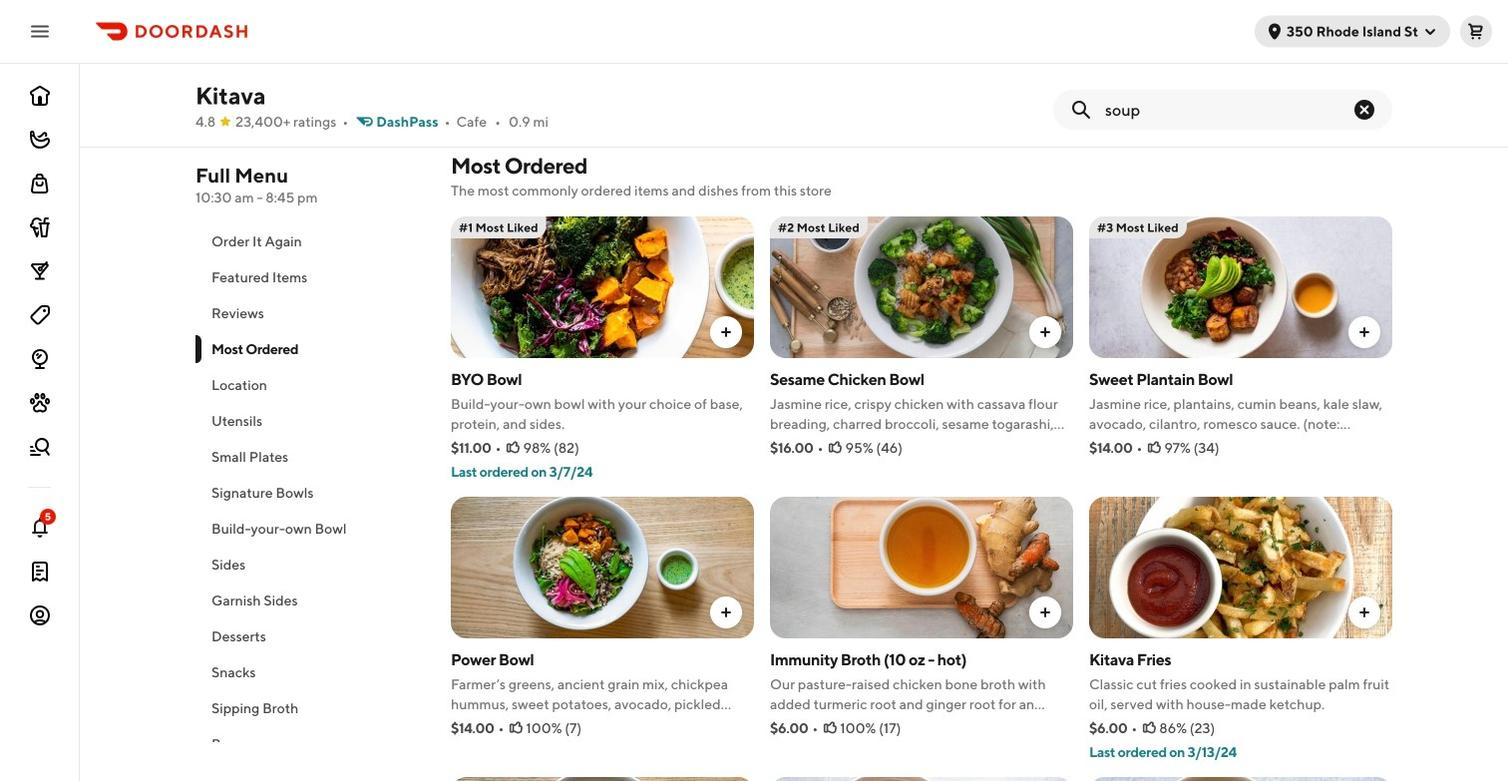 Task type: describe. For each thing, give the bounding box(es) containing it.
sesame chicken bowl image
[[770, 217, 1074, 358]]

sweet plantain bowl image
[[1090, 217, 1393, 358]]

add item to cart image for power bowl image
[[718, 605, 734, 621]]

open menu image
[[28, 19, 52, 43]]

add item to cart image for sweet plantain bowl image
[[1357, 324, 1373, 340]]

add item to cart image for the sesame chicken bowl image
[[1038, 324, 1054, 340]]

add item to cart image for kitava fries image
[[1357, 605, 1373, 621]]

0 items, open order cart image
[[1469, 23, 1485, 39]]

add item to cart image for byo bowl image
[[718, 324, 734, 340]]



Task type: vqa. For each thing, say whether or not it's contained in the screenshot.
Add item to cart image
yes



Task type: locate. For each thing, give the bounding box(es) containing it.
Item Search search field
[[1106, 99, 1353, 121]]

kitava fries image
[[1090, 497, 1393, 639]]

add item to cart image
[[1357, 324, 1373, 340], [718, 605, 734, 621], [1357, 605, 1373, 621]]

power bowl image
[[451, 497, 754, 639]]

add item to cart image
[[718, 324, 734, 340], [1038, 324, 1054, 340], [1038, 605, 1054, 621]]

add item to cart image for the immunity broth (10 oz - hot) image
[[1038, 605, 1054, 621]]

byo bowl image
[[451, 217, 754, 358]]

immunity broth (10 oz - hot) image
[[770, 497, 1074, 639]]



